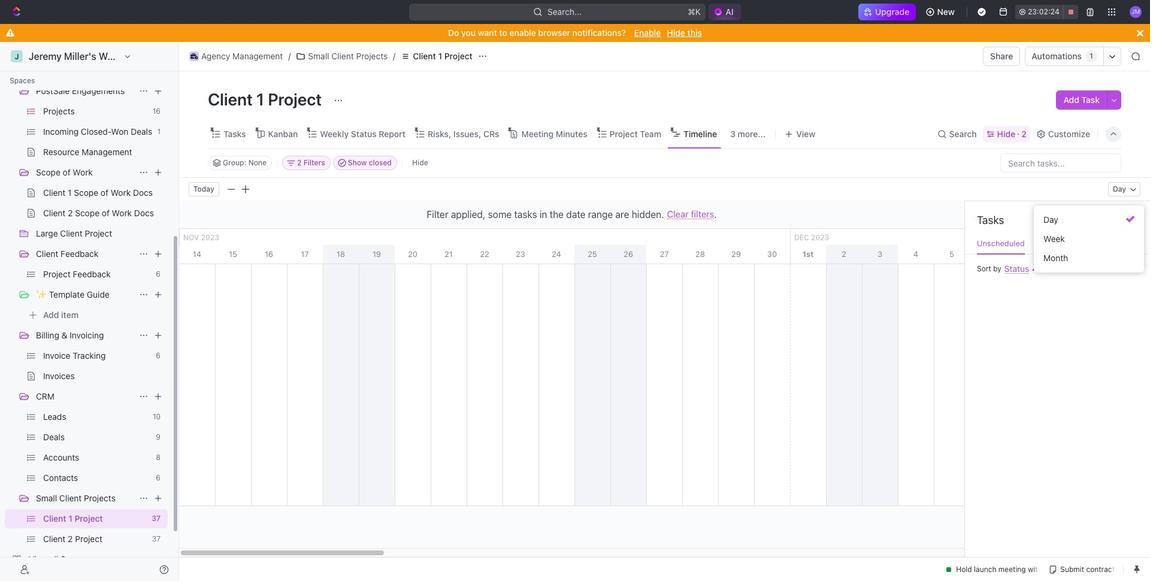 Task type: locate. For each thing, give the bounding box(es) containing it.
1 horizontal spatial small client projects
[[308, 51, 388, 61]]

16
[[265, 249, 273, 259]]

0 vertical spatial tasks
[[224, 129, 246, 139]]

crm
[[36, 391, 55, 402]]

you
[[462, 28, 476, 38]]

team
[[640, 129, 662, 139]]

small inside "tree"
[[36, 493, 57, 504]]

search
[[950, 129, 977, 139]]

0
[[1114, 265, 1119, 274]]

client 1 project up kanban link
[[208, 89, 326, 109]]

tree
[[5, 0, 168, 581]]

project up kanban
[[268, 89, 322, 109]]

sort
[[978, 264, 992, 273]]

small client projects link
[[293, 49, 391, 64], [36, 489, 134, 508]]

feedback
[[61, 249, 99, 259]]

0 vertical spatial day button
[[1109, 182, 1141, 197]]

1 vertical spatial day button
[[1039, 210, 1140, 230]]

0 horizontal spatial agency
[[29, 65, 58, 76]]

minutes
[[556, 129, 588, 139]]

0 horizontal spatial small
[[36, 493, 57, 504]]

0 vertical spatial projects
[[356, 51, 388, 61]]

4
[[914, 249, 919, 259]]

0 horizontal spatial project
[[268, 89, 322, 109]]

0 horizontal spatial small client projects link
[[36, 489, 134, 508]]

want
[[478, 28, 497, 38]]

0 tasks
[[1114, 265, 1139, 274]]

tasks left kanban link
[[224, 129, 246, 139]]

/
[[288, 51, 291, 61], [393, 51, 396, 61]]

1 vertical spatial client 1 project
[[208, 89, 326, 109]]

agency management right business time image
[[201, 51, 283, 61]]

projects
[[356, 51, 388, 61], [84, 493, 116, 504]]

1 horizontal spatial day
[[1114, 185, 1127, 194]]

month button
[[1039, 249, 1140, 268]]

tree containing agency management
[[5, 0, 168, 581]]

1 horizontal spatial agency management link
[[186, 49, 286, 64]]

0 vertical spatial day
[[1114, 185, 1127, 194]]

today
[[194, 185, 214, 194]]

29
[[732, 249, 741, 259]]

by
[[994, 264, 1002, 273]]

small
[[308, 51, 329, 61], [36, 493, 57, 504]]

1 horizontal spatial project
[[445, 51, 473, 61]]

tasks
[[224, 129, 246, 139], [978, 214, 1005, 227]]

1 vertical spatial tasks
[[978, 214, 1005, 227]]

2 horizontal spatial project
[[610, 129, 638, 139]]

0 horizontal spatial 2
[[842, 249, 847, 259]]

1 horizontal spatial client 1 project
[[413, 51, 473, 61]]

hide button down day dropdown button
[[1120, 213, 1142, 228]]

2 left the customize button
[[1022, 129, 1027, 139]]

1 vertical spatial small client projects
[[36, 493, 116, 504]]

Search tasks... text field
[[1002, 154, 1122, 172]]

0 vertical spatial small
[[308, 51, 329, 61]]

hide down day dropdown button
[[1123, 216, 1139, 225]]

day button
[[1109, 182, 1141, 197], [1039, 210, 1140, 230]]

0 horizontal spatial management
[[60, 65, 111, 76]]

1 vertical spatial projects
[[84, 493, 116, 504]]

task
[[1082, 95, 1101, 105]]

project
[[445, 51, 473, 61], [268, 89, 322, 109], [610, 129, 638, 139]]

1 vertical spatial project
[[268, 89, 322, 109]]

2 right st
[[842, 249, 847, 259]]

1 horizontal spatial agency
[[201, 51, 230, 61]]

0 horizontal spatial agency management link
[[29, 61, 165, 80]]

1
[[438, 51, 442, 61], [1090, 52, 1094, 61], [256, 89, 265, 109], [803, 249, 807, 259]]

1 horizontal spatial agency management
[[201, 51, 283, 61]]

0 vertical spatial management
[[233, 51, 283, 61]]

0 vertical spatial 2
[[1022, 129, 1027, 139]]

1 horizontal spatial tasks
[[978, 214, 1005, 227]]

agency right business time image
[[201, 51, 230, 61]]

tasks link
[[221, 126, 246, 142]]

add task
[[1064, 95, 1101, 105]]

25
[[588, 249, 598, 259]]

1 vertical spatial agency management
[[29, 65, 111, 76]]

postsale engagements link
[[36, 82, 134, 101]]

1 st
[[803, 249, 814, 259]]

enable
[[510, 28, 536, 38]]

hide left this
[[667, 28, 686, 38]]

search button
[[934, 126, 981, 142]]

client 1 project down do
[[413, 51, 473, 61]]

1 vertical spatial agency
[[29, 65, 58, 76]]

agency up postsale
[[29, 65, 58, 76]]

agency management link
[[186, 49, 286, 64], [29, 61, 165, 80]]

agency management inside "tree"
[[29, 65, 111, 76]]

agency inside "tree"
[[29, 65, 58, 76]]

client 1 project
[[413, 51, 473, 61], [208, 89, 326, 109]]

0 vertical spatial small client projects link
[[293, 49, 391, 64]]

hide button down risks,
[[408, 156, 433, 170]]

21
[[445, 249, 453, 259]]

agency management up postsale engagements at left
[[29, 65, 111, 76]]

2 / from the left
[[393, 51, 396, 61]]

upgrade link
[[859, 4, 916, 20]]

scope of work
[[36, 167, 93, 177]]

day up "week"
[[1044, 215, 1059, 225]]

postsale
[[36, 86, 70, 96]]

to
[[500, 28, 508, 38]]

notifications?
[[573, 28, 626, 38]]

browser
[[539, 28, 571, 38]]

management
[[233, 51, 283, 61], [60, 65, 111, 76]]

client
[[332, 51, 354, 61], [413, 51, 436, 61], [208, 89, 253, 109], [36, 249, 58, 259], [59, 493, 82, 504]]

risks, issues, crs
[[428, 129, 500, 139]]

business time image
[[12, 67, 21, 74]]

0 vertical spatial small client projects
[[308, 51, 388, 61]]

0 vertical spatial hide button
[[408, 156, 433, 170]]

project down do
[[445, 51, 473, 61]]

risks, issues, crs link
[[426, 126, 500, 142]]

engagements
[[72, 86, 125, 96]]

0 horizontal spatial small client projects
[[36, 493, 116, 504]]

0 horizontal spatial day
[[1044, 215, 1059, 225]]

5
[[950, 249, 955, 259]]

1 horizontal spatial management
[[233, 51, 283, 61]]

tasks up unscheduled
[[978, 214, 1005, 227]]

30
[[768, 249, 778, 259]]

0 horizontal spatial projects
[[84, 493, 116, 504]]

small client projects
[[308, 51, 388, 61], [36, 493, 116, 504]]

agency
[[201, 51, 230, 61], [29, 65, 58, 76]]

1 vertical spatial 2
[[842, 249, 847, 259]]

0 horizontal spatial agency management
[[29, 65, 111, 76]]

scope of work link
[[36, 163, 134, 182]]

weekly status report
[[320, 129, 406, 139]]

status
[[351, 129, 377, 139]]

tasks
[[1121, 265, 1139, 274]]

today button
[[189, 182, 219, 197]]

1 horizontal spatial hide button
[[1120, 213, 1142, 228]]

1 vertical spatial small
[[36, 493, 57, 504]]

0 vertical spatial client 1 project
[[413, 51, 473, 61]]

1 inside client 1 project link
[[438, 51, 442, 61]]

✨ template guide link
[[36, 285, 134, 305]]

1 vertical spatial management
[[60, 65, 111, 76]]

2 vertical spatial project
[[610, 129, 638, 139]]

closed
[[369, 158, 392, 167]]

agency management
[[201, 51, 283, 61], [29, 65, 111, 76]]

0 vertical spatial agency management
[[201, 51, 283, 61]]

day inside dropdown button
[[1114, 185, 1127, 194]]

1 horizontal spatial /
[[393, 51, 396, 61]]

0 horizontal spatial /
[[288, 51, 291, 61]]

day up week button
[[1114, 185, 1127, 194]]

project left team
[[610, 129, 638, 139]]

show closed
[[348, 158, 392, 167]]



Task type: describe. For each thing, give the bounding box(es) containing it.
new
[[938, 7, 955, 17]]

filters
[[691, 209, 715, 219]]

0 horizontal spatial tasks
[[224, 129, 246, 139]]

automations
[[1032, 51, 1083, 61]]

share
[[991, 51, 1014, 61]]

weekly
[[320, 129, 349, 139]]

hide down risks,
[[412, 158, 428, 167]]

17
[[301, 249, 309, 259]]

meeting
[[522, 129, 554, 139]]

28
[[696, 249, 706, 259]]

hide right search
[[998, 129, 1016, 139]]

1 horizontal spatial small
[[308, 51, 329, 61]]

spaces
[[10, 76, 35, 85]]

client feedback
[[36, 249, 99, 259]]

customize button
[[1033, 126, 1095, 142]]

1 horizontal spatial 2
[[1022, 129, 1027, 139]]

1 / from the left
[[288, 51, 291, 61]]

1 vertical spatial small client projects link
[[36, 489, 134, 508]]

3
[[878, 249, 883, 259]]

✨ template guide
[[36, 290, 110, 300]]

do
[[448, 28, 459, 38]]

0 horizontal spatial hide button
[[408, 156, 433, 170]]

23
[[516, 249, 526, 259]]

do you want to enable browser notifications? enable hide this
[[448, 28, 703, 38]]

crm link
[[36, 387, 134, 406]]

1 vertical spatial day
[[1044, 215, 1059, 225]]

sidebar navigation
[[0, 0, 179, 581]]

24
[[552, 249, 562, 259]]

clear filters
[[668, 209, 715, 219]]

template
[[49, 290, 85, 300]]

of
[[63, 167, 71, 177]]

enable
[[635, 28, 661, 38]]

week button
[[1039, 230, 1140, 249]]

27
[[660, 249, 669, 259]]

billing
[[36, 330, 59, 340]]

st
[[807, 249, 814, 259]]

26
[[624, 249, 634, 259]]

issues,
[[454, 129, 482, 139]]

small client projects inside "tree"
[[36, 493, 116, 504]]

business time image
[[190, 53, 198, 59]]

1 horizontal spatial projects
[[356, 51, 388, 61]]

client 1 project link
[[398, 49, 476, 64]]

⌘k
[[688, 7, 701, 17]]

15
[[229, 249, 237, 259]]

kanban link
[[266, 126, 298, 142]]

postsale engagements
[[36, 86, 125, 96]]

guide
[[87, 290, 110, 300]]

hide 2
[[998, 129, 1027, 139]]

&
[[62, 330, 67, 340]]

timeline link
[[682, 126, 718, 142]]

unscheduled
[[978, 239, 1025, 248]]

work
[[73, 167, 93, 177]]

clear
[[668, 209, 689, 219]]

show
[[348, 158, 367, 167]]

sort by
[[978, 264, 1002, 273]]

1 vertical spatial hide button
[[1120, 213, 1142, 228]]

management inside "tree"
[[60, 65, 111, 76]]

project team link
[[608, 126, 662, 142]]

projects inside "tree"
[[84, 493, 116, 504]]

overdue
[[1034, 239, 1065, 248]]

billing & invoicing link
[[36, 326, 134, 345]]

19
[[373, 249, 381, 259]]

crs
[[484, 129, 500, 139]]

day button
[[1109, 182, 1141, 197]]

agency management link inside "tree"
[[29, 61, 165, 80]]

billing & invoicing
[[36, 330, 104, 340]]

scope
[[36, 167, 60, 177]]

0 vertical spatial agency
[[201, 51, 230, 61]]

14
[[193, 249, 201, 259]]

report
[[379, 129, 406, 139]]

meeting minutes link
[[519, 126, 588, 142]]

✨
[[36, 290, 47, 300]]

this
[[688, 28, 703, 38]]

client feedback link
[[36, 245, 134, 264]]

22
[[480, 249, 490, 259]]

18
[[337, 249, 345, 259]]

20
[[408, 249, 418, 259]]

0 horizontal spatial client 1 project
[[208, 89, 326, 109]]

add
[[1064, 95, 1080, 105]]

new button
[[921, 2, 963, 22]]

risks,
[[428, 129, 452, 139]]

customize
[[1049, 129, 1091, 139]]

upgrade
[[876, 7, 910, 17]]

invoicing
[[70, 330, 104, 340]]

search...
[[548, 7, 582, 17]]

timeline
[[684, 129, 718, 139]]

kanban
[[268, 129, 298, 139]]

show closed button
[[333, 156, 397, 170]]

0 vertical spatial project
[[445, 51, 473, 61]]

client 1 project inside client 1 project link
[[413, 51, 473, 61]]

23:02:24
[[1029, 7, 1060, 16]]

add task button
[[1057, 91, 1108, 110]]

1 horizontal spatial small client projects link
[[293, 49, 391, 64]]



Task type: vqa. For each thing, say whether or not it's contained in the screenshot.
topmost '1'
no



